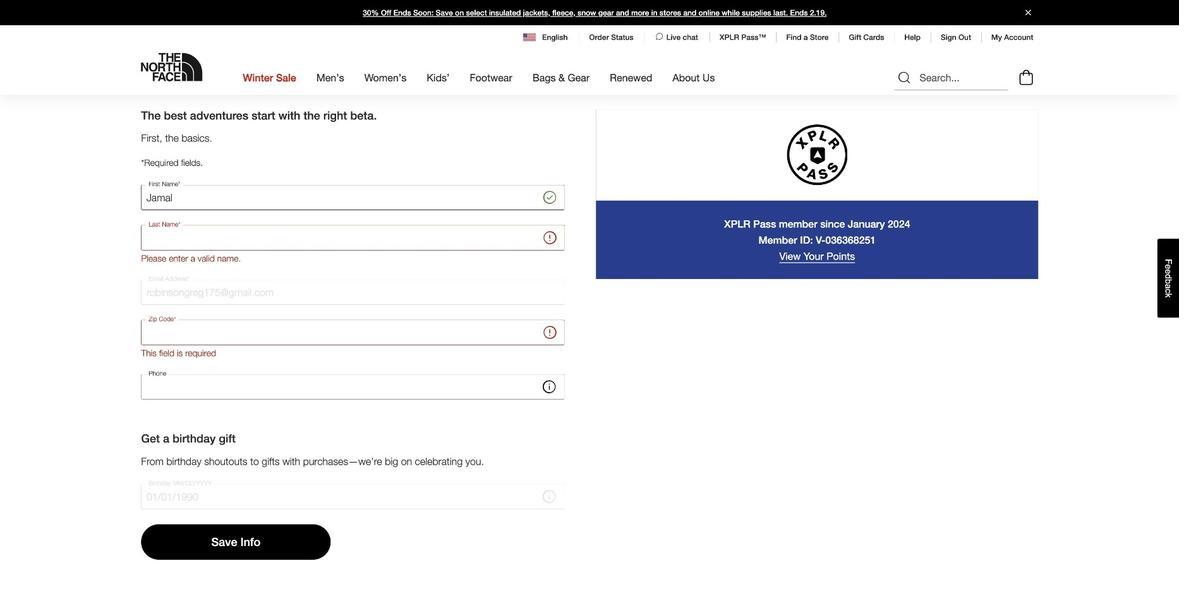 Task type: describe. For each thing, give the bounding box(es) containing it.
info image
[[541, 378, 558, 396]]

close image
[[1020, 10, 1037, 15]]

search all image
[[897, 70, 912, 85]]



Task type: vqa. For each thing, say whether or not it's contained in the screenshot.
Footwear
no



Task type: locate. For each thing, give the bounding box(es) containing it.
MM/DD/YYYY text field
[[141, 484, 565, 510]]

1 alert from the top
[[141, 253, 565, 265]]

Phone telephone field
[[141, 375, 565, 400]]

0 vertical spatial alert
[[141, 253, 565, 265]]

view cart image
[[1016, 68, 1037, 87]]

1 vertical spatial alert
[[141, 348, 565, 359]]

2 alert from the top
[[141, 348, 565, 359]]

Search search field
[[894, 65, 1008, 90]]

the north face home page image
[[141, 53, 202, 82]]

alert
[[141, 253, 565, 265], [141, 348, 565, 359]]

None text field
[[141, 185, 565, 210]]

info image
[[541, 488, 558, 506]]

None text field
[[141, 225, 565, 251], [141, 280, 565, 305], [141, 320, 565, 345], [141, 225, 565, 251], [141, 280, 565, 305], [141, 320, 565, 345]]



